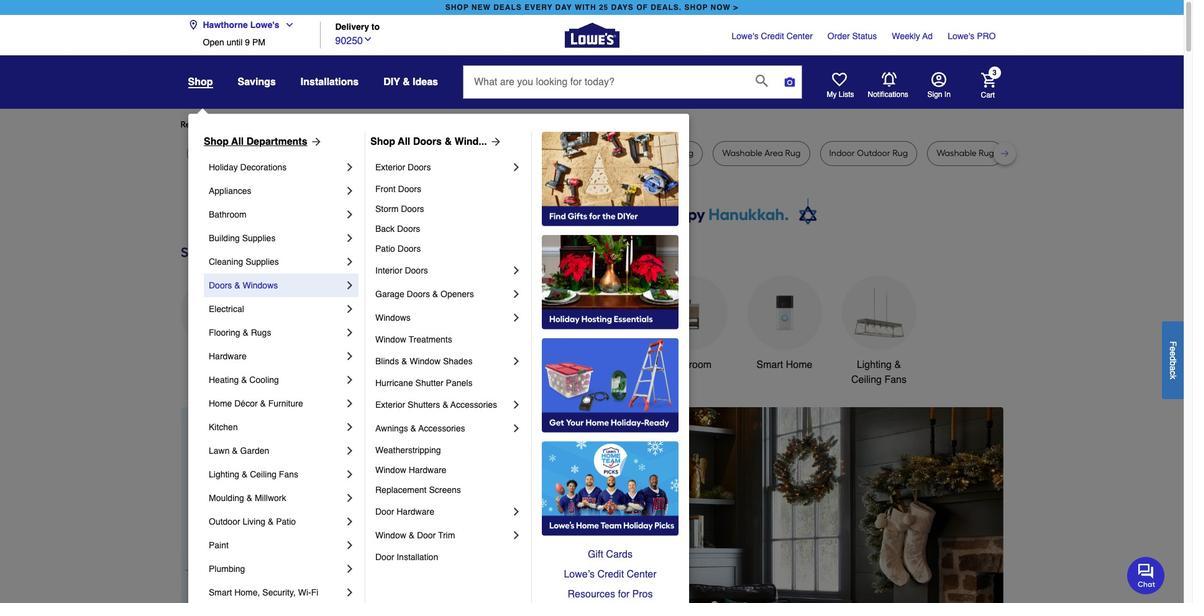 Task type: locate. For each thing, give the bounding box(es) containing it.
0 horizontal spatial lighting & ceiling fans
[[209, 469, 298, 479]]

door left the installation
[[376, 552, 394, 562]]

doors for storm
[[401, 204, 424, 214]]

chevron right image for window & door trim
[[511, 529, 523, 542]]

status
[[853, 31, 878, 41]]

security,
[[263, 588, 296, 598]]

1 horizontal spatial outdoor
[[560, 359, 596, 371]]

of
[[637, 3, 648, 12]]

and for allen and roth area rug
[[515, 148, 532, 159]]

area
[[318, 148, 336, 159], [554, 148, 573, 159], [765, 148, 784, 159]]

1 vertical spatial arrow right image
[[981, 516, 993, 528]]

diy
[[384, 76, 400, 88]]

recommended searches for you heading
[[181, 119, 1004, 131]]

rugs
[[251, 328, 271, 338]]

0 horizontal spatial outdoor
[[209, 517, 240, 527]]

9
[[245, 37, 250, 47]]

8 rug from the left
[[893, 148, 909, 159]]

1 horizontal spatial shop
[[371, 136, 395, 147]]

2 vertical spatial hardware
[[397, 507, 435, 517]]

chevron right image for kitchen
[[344, 421, 356, 433]]

2 rug from the left
[[256, 148, 272, 159]]

for left pros
[[618, 589, 630, 600]]

1 vertical spatial door
[[417, 530, 436, 540]]

1 washable from the left
[[723, 148, 763, 159]]

1 horizontal spatial area
[[554, 148, 573, 159]]

0 vertical spatial accessories
[[451, 400, 498, 410]]

3 rug from the left
[[274, 148, 289, 159]]

millwork
[[255, 493, 286, 503]]

lowe's home improvement notification center image
[[882, 72, 897, 87]]

equipment
[[572, 374, 620, 385]]

and
[[515, 148, 532, 159], [640, 148, 656, 159]]

door down the "replacement"
[[376, 507, 394, 517]]

lowe's pro link
[[948, 30, 996, 42]]

chevron right image for heating & cooling
[[344, 374, 356, 386]]

smart home, security, wi-fi link
[[209, 581, 344, 603]]

allen for allen and roth area rug
[[494, 148, 513, 159]]

e up d
[[1169, 346, 1179, 351]]

doors for patio
[[398, 244, 421, 254]]

1 roth from the left
[[534, 148, 552, 159]]

None search field
[[463, 65, 803, 110]]

supplies down building supplies link
[[246, 257, 279, 267]]

smart inside 'link'
[[209, 588, 232, 598]]

new
[[472, 3, 491, 12]]

credit inside lowe's credit center link
[[761, 31, 785, 41]]

0 horizontal spatial patio
[[276, 517, 296, 527]]

chevron right image for blinds & window shades
[[511, 355, 523, 367]]

back
[[376, 224, 395, 234]]

lowe's home team holiday picks. image
[[542, 441, 679, 536]]

0 horizontal spatial windows
[[243, 280, 278, 290]]

chevron right image for flooring & rugs
[[344, 326, 356, 339]]

outdoor for outdoor tools & equipment
[[560, 359, 596, 371]]

1 horizontal spatial lighting
[[857, 359, 892, 371]]

kitchen up "lawn"
[[209, 422, 238, 432]]

1 horizontal spatial arrow right image
[[981, 516, 993, 528]]

for up furniture
[[391, 119, 402, 130]]

gift
[[588, 549, 604, 560]]

patio down moulding & millwork link
[[276, 517, 296, 527]]

weatherstripping link
[[376, 440, 523, 460]]

0 horizontal spatial shop
[[204, 136, 229, 147]]

0 vertical spatial door
[[376, 507, 394, 517]]

2 you from the left
[[404, 119, 419, 130]]

window & door trim link
[[376, 524, 511, 547]]

lowe's up pm
[[250, 20, 280, 30]]

center
[[787, 31, 813, 41], [627, 569, 657, 580]]

1 vertical spatial accessories
[[419, 423, 465, 433]]

2 allen from the left
[[619, 148, 638, 159]]

installations
[[301, 76, 359, 88]]

outdoor tools & equipment button
[[559, 275, 633, 387]]

0 horizontal spatial all
[[231, 136, 244, 147]]

all for departments
[[231, 136, 244, 147]]

credit up resources for pros link
[[598, 569, 624, 580]]

0 vertical spatial arrow right image
[[487, 136, 502, 148]]

kitchen
[[466, 359, 499, 371], [209, 422, 238, 432]]

9 rug from the left
[[979, 148, 995, 159]]

1 horizontal spatial lowe's
[[732, 31, 759, 41]]

home décor & furniture link
[[209, 392, 344, 415]]

1 horizontal spatial lighting & ceiling fans
[[852, 359, 907, 385]]

shop down more suggestions for you link
[[371, 136, 395, 147]]

doors down cleaning
[[209, 280, 232, 290]]

outdoor down moulding
[[209, 517, 240, 527]]

washable for washable area rug
[[723, 148, 763, 159]]

lowe's for lowe's pro
[[948, 31, 975, 41]]

0 horizontal spatial ceiling
[[250, 469, 277, 479]]

rug
[[196, 148, 212, 159], [256, 148, 272, 159], [274, 148, 289, 159], [339, 148, 354, 159], [575, 148, 590, 159], [679, 148, 694, 159], [786, 148, 801, 159], [893, 148, 909, 159], [979, 148, 995, 159]]

hardware inside "link"
[[397, 507, 435, 517]]

electrical
[[209, 304, 244, 314]]

you up arrow right image
[[294, 119, 308, 130]]

supplies for building supplies
[[242, 233, 276, 243]]

a
[[1169, 366, 1179, 370]]

outdoor up equipment
[[560, 359, 596, 371]]

1 horizontal spatial shop
[[685, 3, 708, 12]]

1 vertical spatial kitchen
[[209, 422, 238, 432]]

window for &
[[376, 530, 407, 540]]

lowe's credit center link
[[542, 565, 679, 585]]

1 horizontal spatial roth
[[658, 148, 676, 159]]

1 and from the left
[[515, 148, 532, 159]]

0 horizontal spatial kitchen
[[209, 422, 238, 432]]

arrow right image
[[487, 136, 502, 148], [981, 516, 993, 528]]

windows
[[243, 280, 278, 290], [376, 313, 411, 323]]

savings button
[[238, 71, 276, 93]]

holiday decorations link
[[209, 155, 344, 179]]

doors up garage doors & openers
[[405, 266, 428, 275]]

ideas
[[413, 76, 438, 88]]

building
[[209, 233, 240, 243]]

0 vertical spatial windows
[[243, 280, 278, 290]]

lowe's home improvement account image
[[932, 72, 947, 87]]

1 horizontal spatial all
[[398, 136, 411, 147]]

shop left new
[[446, 3, 469, 12]]

all down recommended searches for you
[[231, 136, 244, 147]]

windows inside the windows link
[[376, 313, 411, 323]]

bathroom inside button
[[669, 359, 712, 371]]

patio down the back
[[376, 244, 395, 254]]

rug 5x8
[[196, 148, 227, 159]]

shop up 5x8
[[204, 136, 229, 147]]

savings
[[238, 76, 276, 88]]

chevron down image
[[280, 20, 295, 30]]

shop new deals every day with 25 days of deals. shop now > link
[[443, 0, 741, 15]]

door inside "link"
[[376, 507, 394, 517]]

allen right desk
[[494, 148, 513, 159]]

building supplies
[[209, 233, 276, 243]]

garage doors & openers
[[376, 289, 474, 299]]

doors & windows
[[209, 280, 278, 290]]

washable area rug
[[723, 148, 801, 159]]

lowe's home improvement lists image
[[832, 72, 847, 87]]

lowe's left pro
[[948, 31, 975, 41]]

0 horizontal spatial and
[[515, 148, 532, 159]]

you
[[294, 119, 308, 130], [404, 119, 419, 130]]

decorations down rug rug
[[240, 162, 287, 172]]

paint
[[209, 540, 229, 550]]

outdoor living & patio link
[[209, 510, 344, 534]]

decorations inside 'link'
[[240, 162, 287, 172]]

all for doors
[[398, 136, 411, 147]]

décor
[[235, 399, 258, 409]]

decorations down christmas
[[380, 374, 434, 385]]

2 washable from the left
[[937, 148, 977, 159]]

1 vertical spatial appliances
[[194, 359, 242, 371]]

0 vertical spatial lighting
[[857, 359, 892, 371]]

window up hurricane shutter panels
[[410, 356, 441, 366]]

1 vertical spatial bathroom
[[669, 359, 712, 371]]

2 vertical spatial door
[[376, 552, 394, 562]]

credit inside lowe's credit center link
[[598, 569, 624, 580]]

chat invite button image
[[1128, 556, 1166, 594]]

replacement
[[376, 485, 427, 495]]

0 horizontal spatial shop
[[446, 3, 469, 12]]

0 vertical spatial lighting & ceiling fans
[[852, 359, 907, 385]]

& inside outdoor tools & equipment
[[625, 359, 632, 371]]

0 vertical spatial kitchen
[[466, 359, 499, 371]]

chevron right image for smart home, security, wi-fi
[[344, 586, 356, 599]]

credit for lowe's
[[761, 31, 785, 41]]

window treatments link
[[376, 330, 523, 349]]

& inside "link"
[[232, 446, 238, 456]]

1 horizontal spatial and
[[640, 148, 656, 159]]

0 horizontal spatial area
[[318, 148, 336, 159]]

lowe's credit center
[[732, 31, 813, 41]]

2 horizontal spatial area
[[765, 148, 784, 159]]

exterior down furniture
[[376, 162, 406, 172]]

1 horizontal spatial allen
[[619, 148, 638, 159]]

chevron right image for hardware
[[344, 350, 356, 363]]

outdoor inside outdoor tools & equipment
[[560, 359, 596, 371]]

accessories
[[451, 400, 498, 410], [419, 423, 465, 433]]

order status
[[828, 31, 878, 41]]

0 horizontal spatial center
[[627, 569, 657, 580]]

1 vertical spatial outdoor
[[209, 517, 240, 527]]

blinds & window shades link
[[376, 349, 511, 373]]

0 horizontal spatial smart
[[209, 588, 232, 598]]

garage
[[376, 289, 405, 299]]

0 horizontal spatial fans
[[279, 469, 298, 479]]

1 vertical spatial exterior
[[376, 400, 406, 410]]

1 vertical spatial home
[[209, 399, 232, 409]]

camera image
[[784, 76, 797, 88]]

0 vertical spatial outdoor
[[560, 359, 596, 371]]

interior doors
[[376, 266, 428, 275]]

shop left now
[[685, 3, 708, 12]]

doors down back doors on the top of page
[[398, 244, 421, 254]]

shutter
[[416, 378, 444, 388]]

moulding & millwork
[[209, 493, 286, 503]]

sign in button
[[928, 72, 951, 99]]

for up departments
[[281, 119, 292, 130]]

credit up "search" icon
[[761, 31, 785, 41]]

0 vertical spatial hardware
[[209, 351, 247, 361]]

90250
[[335, 35, 363, 46]]

doors down furniture
[[408, 162, 431, 172]]

0 vertical spatial credit
[[761, 31, 785, 41]]

2 horizontal spatial lowe's
[[948, 31, 975, 41]]

lighting & ceiling fans button
[[842, 275, 917, 387]]

1 allen from the left
[[494, 148, 513, 159]]

1 vertical spatial center
[[627, 569, 657, 580]]

0 vertical spatial bathroom
[[209, 210, 247, 219]]

f e e d b a c k
[[1169, 341, 1179, 379]]

0 vertical spatial fans
[[885, 374, 907, 385]]

1 horizontal spatial home
[[786, 359, 813, 371]]

0 vertical spatial patio
[[376, 244, 395, 254]]

0 horizontal spatial credit
[[598, 569, 624, 580]]

decorations for christmas
[[380, 374, 434, 385]]

window hardware
[[376, 465, 447, 475]]

1 shop from the left
[[204, 136, 229, 147]]

credit
[[761, 31, 785, 41], [598, 569, 624, 580]]

you up shop all doors & wind...
[[404, 119, 419, 130]]

washable rug
[[937, 148, 995, 159]]

window
[[376, 335, 407, 344], [410, 356, 441, 366], [376, 465, 407, 475], [376, 530, 407, 540]]

0 vertical spatial center
[[787, 31, 813, 41]]

1 horizontal spatial fans
[[885, 374, 907, 385]]

e up the b
[[1169, 351, 1179, 356]]

more
[[318, 119, 339, 130]]

chevron right image for doors & windows
[[344, 279, 356, 292]]

doors for back
[[397, 224, 421, 234]]

chevron right image for door hardware
[[511, 506, 523, 518]]

3
[[993, 69, 997, 77]]

chevron right image for lawn & garden
[[344, 445, 356, 457]]

hardware up replacement screens
[[409, 465, 447, 475]]

appliances down holiday
[[209, 186, 252, 196]]

doors for front
[[398, 184, 422, 194]]

doors
[[413, 136, 442, 147], [408, 162, 431, 172], [398, 184, 422, 194], [401, 204, 424, 214], [397, 224, 421, 234], [398, 244, 421, 254], [405, 266, 428, 275], [209, 280, 232, 290], [407, 289, 430, 299]]

0 horizontal spatial you
[[294, 119, 308, 130]]

supplies up cleaning supplies
[[242, 233, 276, 243]]

2 all from the left
[[398, 136, 411, 147]]

kitchen inside button
[[466, 359, 499, 371]]

1 horizontal spatial smart
[[757, 359, 784, 371]]

window inside window & door trim link
[[376, 530, 407, 540]]

1 vertical spatial windows
[[376, 313, 411, 323]]

1 vertical spatial credit
[[598, 569, 624, 580]]

shop all doors & wind... link
[[371, 134, 502, 149]]

door
[[376, 507, 394, 517], [417, 530, 436, 540], [376, 552, 394, 562]]

lowe's home improvement logo image
[[565, 8, 620, 62]]

1 horizontal spatial credit
[[761, 31, 785, 41]]

window up the "replacement"
[[376, 465, 407, 475]]

0 vertical spatial home
[[786, 359, 813, 371]]

exterior down hurricane
[[376, 400, 406, 410]]

1 you from the left
[[294, 119, 308, 130]]

2 roth from the left
[[658, 148, 676, 159]]

0 horizontal spatial bathroom
[[209, 210, 247, 219]]

front doors
[[376, 184, 422, 194]]

cart
[[982, 90, 996, 99]]

windows down cleaning supplies link
[[243, 280, 278, 290]]

hardware down flooring
[[209, 351, 247, 361]]

roth
[[534, 148, 552, 159], [658, 148, 676, 159]]

hardware
[[209, 351, 247, 361], [409, 465, 447, 475], [397, 507, 435, 517]]

3 area from the left
[[765, 148, 784, 159]]

doors up storm doors
[[398, 184, 422, 194]]

flooring & rugs
[[209, 328, 271, 338]]

smart inside button
[[757, 359, 784, 371]]

1 vertical spatial decorations
[[380, 374, 434, 385]]

0 vertical spatial ceiling
[[852, 374, 882, 385]]

1 horizontal spatial bathroom
[[669, 359, 712, 371]]

window inside window treatments link
[[376, 335, 407, 344]]

awnings & accessories link
[[376, 417, 511, 440]]

tools
[[599, 359, 622, 371]]

pros
[[633, 589, 653, 600]]

1 vertical spatial hardware
[[409, 465, 447, 475]]

trim
[[438, 530, 455, 540]]

2 and from the left
[[640, 148, 656, 159]]

shop for shop all departments
[[204, 136, 229, 147]]

1 horizontal spatial windows
[[376, 313, 411, 323]]

0 horizontal spatial lowe's
[[250, 20, 280, 30]]

back doors
[[376, 224, 421, 234]]

windows down the garage at the left top
[[376, 313, 411, 323]]

get your home holiday-ready. image
[[542, 338, 679, 433]]

1 vertical spatial supplies
[[246, 257, 279, 267]]

1 horizontal spatial center
[[787, 31, 813, 41]]

door installation link
[[376, 547, 523, 567]]

2 area from the left
[[554, 148, 573, 159]]

appliances inside button
[[194, 359, 242, 371]]

1 horizontal spatial ceiling
[[852, 374, 882, 385]]

location image
[[188, 20, 198, 30]]

window inside window hardware "link"
[[376, 465, 407, 475]]

outdoor for outdoor living & patio
[[209, 517, 240, 527]]

0 horizontal spatial arrow right image
[[487, 136, 502, 148]]

center for lowe's credit center
[[787, 31, 813, 41]]

1 horizontal spatial decorations
[[380, 374, 434, 385]]

1 horizontal spatial kitchen
[[466, 359, 499, 371]]

chevron right image for exterior shutters & accessories
[[511, 399, 523, 411]]

0 vertical spatial exterior
[[376, 162, 406, 172]]

4 rug from the left
[[339, 148, 354, 159]]

center left order at the right top of page
[[787, 31, 813, 41]]

2 shop from the left
[[371, 136, 395, 147]]

1 e from the top
[[1169, 346, 1179, 351]]

lowe's pro
[[948, 31, 996, 41]]

ceiling inside button
[[852, 374, 882, 385]]

0 vertical spatial decorations
[[240, 162, 287, 172]]

accessories down panels
[[451, 400, 498, 410]]

smart for smart home
[[757, 359, 784, 371]]

1 vertical spatial ceiling
[[250, 469, 277, 479]]

window up blinds
[[376, 335, 407, 344]]

cleaning supplies link
[[209, 250, 344, 274]]

1 vertical spatial lighting & ceiling fans
[[209, 469, 298, 479]]

lighting inside button
[[857, 359, 892, 371]]

kitchen up panels
[[466, 359, 499, 371]]

doors right the garage at the left top
[[407, 289, 430, 299]]

1 area from the left
[[318, 148, 336, 159]]

chevron right image for windows
[[511, 312, 523, 324]]

lawn
[[209, 446, 230, 456]]

allen for allen and roth rug
[[619, 148, 638, 159]]

5 rug from the left
[[575, 148, 590, 159]]

delivery
[[335, 22, 369, 32]]

appliances up heating
[[194, 359, 242, 371]]

chevron right image for building supplies
[[344, 232, 356, 244]]

windows inside doors & windows link
[[243, 280, 278, 290]]

door for door hardware
[[376, 507, 394, 517]]

0 horizontal spatial roth
[[534, 148, 552, 159]]

center up pros
[[627, 569, 657, 580]]

furniture
[[383, 148, 418, 159]]

doors down front doors at the top left of page
[[401, 204, 424, 214]]

0 horizontal spatial for
[[281, 119, 292, 130]]

0 horizontal spatial lighting
[[209, 469, 239, 479]]

decorations
[[240, 162, 287, 172], [380, 374, 434, 385]]

accessories up weatherstripping link
[[419, 423, 465, 433]]

2 horizontal spatial for
[[618, 589, 630, 600]]

shop
[[204, 136, 229, 147], [371, 136, 395, 147]]

0 horizontal spatial decorations
[[240, 162, 287, 172]]

holiday hosting essentials. image
[[542, 235, 679, 330]]

1 exterior from the top
[[376, 162, 406, 172]]

1 all from the left
[[231, 136, 244, 147]]

window up door installation
[[376, 530, 407, 540]]

1 vertical spatial patio
[[276, 517, 296, 527]]

exterior for exterior shutters & accessories
[[376, 400, 406, 410]]

0 horizontal spatial allen
[[494, 148, 513, 159]]

lowe's down >
[[732, 31, 759, 41]]

1 horizontal spatial washable
[[937, 148, 977, 159]]

allen down recommended searches for you heading on the top of the page
[[619, 148, 638, 159]]

all up furniture
[[398, 136, 411, 147]]

living
[[243, 517, 266, 527]]

0 horizontal spatial washable
[[723, 148, 763, 159]]

doors down storm doors
[[397, 224, 421, 234]]

1 vertical spatial smart
[[209, 588, 232, 598]]

hardware down replacement screens
[[397, 507, 435, 517]]

chevron right image
[[511, 161, 523, 173], [344, 185, 356, 197], [344, 208, 356, 221], [511, 264, 523, 277], [344, 279, 356, 292], [344, 303, 356, 315], [344, 326, 356, 339], [344, 397, 356, 410], [511, 399, 523, 411], [511, 422, 523, 435], [344, 445, 356, 457], [344, 468, 356, 481], [344, 515, 356, 528], [511, 529, 523, 542], [344, 563, 356, 575]]

chevron right image
[[344, 161, 356, 173], [344, 232, 356, 244], [344, 256, 356, 268], [511, 288, 523, 300], [511, 312, 523, 324], [344, 350, 356, 363], [511, 355, 523, 367], [344, 374, 356, 386], [344, 421, 356, 433], [344, 492, 356, 504], [511, 506, 523, 518], [344, 539, 356, 552], [344, 586, 356, 599]]

0 horizontal spatial home
[[209, 399, 232, 409]]

door down arrow left icon
[[417, 530, 436, 540]]

decorations inside button
[[380, 374, 434, 385]]

0 vertical spatial smart
[[757, 359, 784, 371]]

for for searches
[[281, 119, 292, 130]]

chevron right image for bathroom
[[344, 208, 356, 221]]

open
[[203, 37, 224, 47]]

2 exterior from the top
[[376, 400, 406, 410]]

hardware inside "link"
[[409, 465, 447, 475]]

1 horizontal spatial for
[[391, 119, 402, 130]]

0 vertical spatial supplies
[[242, 233, 276, 243]]

&
[[403, 76, 410, 88], [445, 136, 452, 147], [235, 280, 240, 290], [433, 289, 438, 299], [243, 328, 249, 338], [402, 356, 408, 366], [625, 359, 632, 371], [895, 359, 902, 371], [241, 375, 247, 385], [260, 399, 266, 409], [443, 400, 449, 410], [411, 423, 417, 433], [232, 446, 238, 456], [242, 469, 248, 479], [247, 493, 252, 503], [268, 517, 274, 527], [409, 530, 415, 540]]

1 horizontal spatial you
[[404, 119, 419, 130]]



Task type: describe. For each thing, give the bounding box(es) containing it.
wind...
[[455, 136, 487, 147]]

for for suggestions
[[391, 119, 402, 130]]

scroll to item #3 image
[[699, 601, 731, 603]]

heating & cooling link
[[209, 368, 344, 392]]

kitchen for kitchen
[[209, 422, 238, 432]]

front
[[376, 184, 396, 194]]

shop all departments
[[204, 136, 308, 147]]

fans inside button
[[885, 374, 907, 385]]

& inside button
[[895, 359, 902, 371]]

smart home button
[[748, 275, 822, 372]]

exterior shutters & accessories
[[376, 400, 498, 410]]

area rug
[[318, 148, 354, 159]]

hawthorne lowe's
[[203, 20, 280, 30]]

electrical link
[[209, 297, 344, 321]]

1 vertical spatial fans
[[279, 469, 298, 479]]

shop new deals every day with 25 days of deals. shop now >
[[446, 3, 739, 12]]

chevron right image for outdoor living & patio
[[344, 515, 356, 528]]

door installation
[[376, 552, 438, 562]]

installations button
[[301, 71, 359, 93]]

chevron right image for plumbing
[[344, 563, 356, 575]]

allen and roth area rug
[[494, 148, 590, 159]]

doors for garage
[[407, 289, 430, 299]]

find gifts for the diyer. image
[[542, 132, 679, 226]]

outdoor tools & equipment
[[560, 359, 632, 385]]

diy & ideas
[[384, 76, 438, 88]]

Search Query text field
[[464, 66, 746, 98]]

chevron right image for garage doors & openers
[[511, 288, 523, 300]]

ad
[[923, 31, 933, 41]]

lowe's
[[564, 569, 595, 580]]

doors & windows link
[[209, 274, 344, 297]]

chevron right image for interior doors
[[511, 264, 523, 277]]

paint link
[[209, 534, 344, 557]]

7 rug from the left
[[786, 148, 801, 159]]

25 days of deals. don't miss deals every day. same-day delivery on in-stock orders placed by 2 p m. image
[[181, 407, 381, 603]]

door hardware link
[[376, 500, 511, 524]]

kitchen link
[[209, 415, 344, 439]]

doors up exterior doors link
[[413, 136, 442, 147]]

in
[[945, 90, 951, 99]]

notifications
[[868, 90, 909, 99]]

and for allen and roth rug
[[640, 148, 656, 159]]

chevron right image for cleaning supplies
[[344, 256, 356, 268]]

& inside button
[[403, 76, 410, 88]]

smart for smart home, security, wi-fi
[[209, 588, 232, 598]]

flooring & rugs link
[[209, 321, 344, 344]]

kitchen for kitchen faucets
[[466, 359, 499, 371]]

home,
[[235, 588, 260, 598]]

you for recommended searches for you
[[294, 119, 308, 130]]

interior
[[376, 266, 403, 275]]

windows link
[[376, 306, 511, 330]]

panels
[[446, 378, 473, 388]]

awnings & accessories
[[376, 423, 465, 433]]

chevron right image for electrical
[[344, 303, 356, 315]]

my
[[827, 90, 837, 99]]

chevron right image for lighting & ceiling fans
[[344, 468, 356, 481]]

90250 button
[[335, 32, 373, 48]]

k
[[1169, 375, 1179, 379]]

1 shop from the left
[[446, 3, 469, 12]]

chevron right image for exterior doors
[[511, 161, 523, 173]]

doors for exterior
[[408, 162, 431, 172]]

window for treatments
[[376, 335, 407, 344]]

every
[[525, 3, 553, 12]]

lists
[[839, 90, 855, 99]]

arrow right image
[[308, 136, 322, 148]]

hardware link
[[209, 344, 344, 368]]

holiday decorations
[[209, 162, 287, 172]]

chevron right image for moulding & millwork
[[344, 492, 356, 504]]

hurricane
[[376, 378, 413, 388]]

arrow left image
[[412, 516, 424, 528]]

chevron right image for home décor & furniture
[[344, 397, 356, 410]]

treatments
[[409, 335, 453, 344]]

2 shop from the left
[[685, 3, 708, 12]]

chevron right image for awnings & accessories
[[511, 422, 523, 435]]

d
[[1169, 356, 1179, 361]]

washable for washable rug
[[937, 148, 977, 159]]

6 rug from the left
[[679, 148, 694, 159]]

with
[[575, 3, 597, 12]]

doors for interior
[[405, 266, 428, 275]]

kitchen faucets button
[[464, 275, 539, 372]]

arrow right image inside shop all doors & wind... link
[[487, 136, 502, 148]]

weekly
[[892, 31, 921, 41]]

1 vertical spatial lighting
[[209, 469, 239, 479]]

2 e from the top
[[1169, 351, 1179, 356]]

storm doors
[[376, 204, 424, 214]]

shop for shop all doors & wind...
[[371, 136, 395, 147]]

smart home, security, wi-fi
[[209, 588, 319, 598]]

back doors link
[[376, 219, 523, 239]]

rug rug
[[256, 148, 289, 159]]

roth for area
[[534, 148, 552, 159]]

interior doors link
[[376, 259, 511, 282]]

more suggestions for you
[[318, 119, 419, 130]]

sign
[[928, 90, 943, 99]]

hardware for door hardware
[[397, 507, 435, 517]]

50 percent off all artificial christmas trees, holiday lights and more. image
[[401, 407, 1004, 603]]

fi
[[311, 588, 319, 598]]

day
[[556, 3, 572, 12]]

window treatments
[[376, 335, 453, 344]]

sign in
[[928, 90, 951, 99]]

garden
[[240, 446, 269, 456]]

1 rug from the left
[[196, 148, 212, 159]]

door for door installation
[[376, 552, 394, 562]]

hardware for window hardware
[[409, 465, 447, 475]]

installation
[[397, 552, 438, 562]]

my lists link
[[827, 72, 855, 99]]

center for lowe's credit center
[[627, 569, 657, 580]]

window inside blinds & window shades link
[[410, 356, 441, 366]]

credit for lowe's
[[598, 569, 624, 580]]

chevron right image for paint
[[344, 539, 356, 552]]

chevron right image for holiday decorations
[[344, 161, 356, 173]]

departments
[[247, 136, 308, 147]]

0 vertical spatial appliances
[[209, 186, 252, 196]]

exterior doors
[[376, 162, 431, 172]]

lowe's home improvement cart image
[[982, 72, 996, 87]]

exterior for exterior doors
[[376, 162, 406, 172]]

storm
[[376, 204, 399, 214]]

lighting & ceiling fans inside button
[[852, 359, 907, 385]]

weekly ad link
[[892, 30, 933, 42]]

shades
[[443, 356, 473, 366]]

blinds
[[376, 356, 399, 366]]

lawn & garden link
[[209, 439, 344, 463]]

exterior shutters & accessories link
[[376, 393, 511, 417]]

order
[[828, 31, 850, 41]]

furniture
[[268, 399, 303, 409]]

chevron down image
[[363, 34, 373, 44]]

storm doors link
[[376, 199, 523, 219]]

>
[[734, 3, 739, 12]]

lowe's inside button
[[250, 20, 280, 30]]

indoor outdoor rug
[[830, 148, 909, 159]]

lowe's wishes you and your family a happy hanukkah. image
[[181, 198, 1004, 229]]

faucets
[[502, 359, 537, 371]]

chevron right image for appliances
[[344, 185, 356, 197]]

supplies for cleaning supplies
[[246, 257, 279, 267]]

my lists
[[827, 90, 855, 99]]

roth for rug
[[658, 148, 676, 159]]

kitchen faucets
[[466, 359, 537, 371]]

home inside button
[[786, 359, 813, 371]]

search image
[[756, 74, 769, 87]]

lowe's for lowe's credit center
[[732, 31, 759, 41]]

replacement screens link
[[376, 480, 523, 500]]

smart home
[[757, 359, 813, 371]]

window & door trim
[[376, 530, 458, 540]]

1 horizontal spatial patio
[[376, 244, 395, 254]]

decorations for holiday
[[240, 162, 287, 172]]

until
[[227, 37, 243, 47]]

shop 25 days of deals by category image
[[181, 242, 1004, 263]]

window for hardware
[[376, 465, 407, 475]]

you for more suggestions for you
[[404, 119, 419, 130]]

more suggestions for you link
[[318, 119, 429, 131]]



Task type: vqa. For each thing, say whether or not it's contained in the screenshot.
drain snake's snake
no



